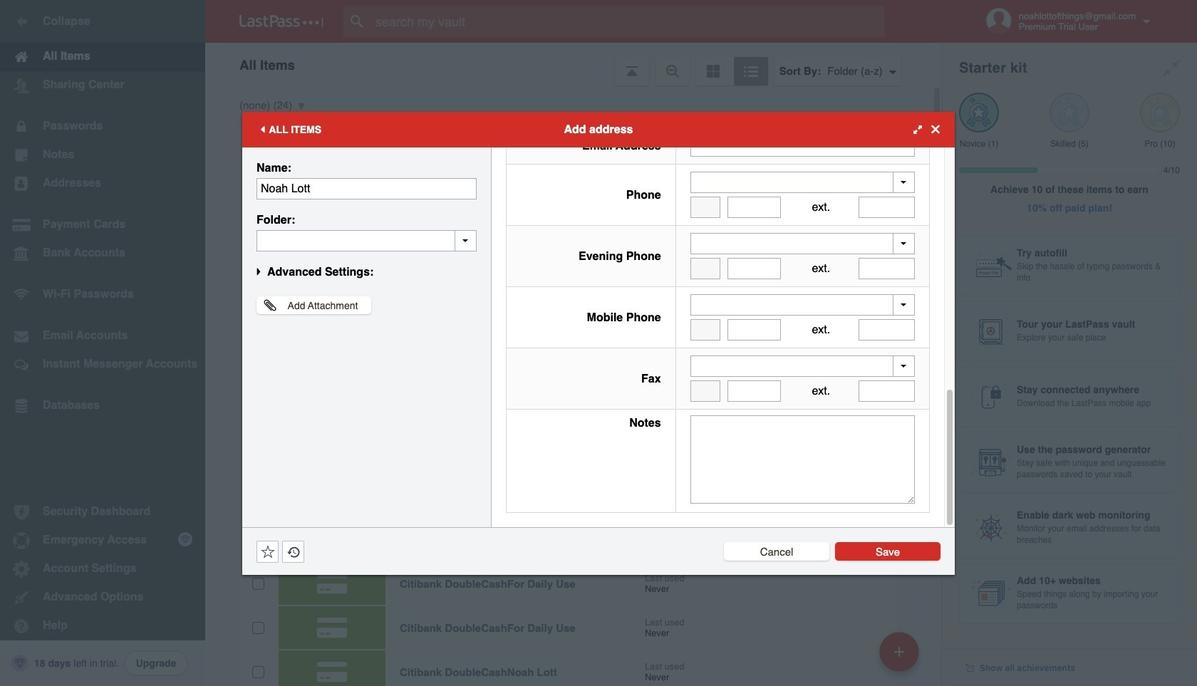 Task type: describe. For each thing, give the bounding box(es) containing it.
new item image
[[894, 647, 904, 657]]

vault options navigation
[[205, 43, 942, 86]]

search my vault text field
[[343, 6, 913, 37]]

Search search field
[[343, 6, 913, 37]]

new item navigation
[[874, 628, 928, 686]]

main navigation navigation
[[0, 0, 205, 686]]



Task type: vqa. For each thing, say whether or not it's contained in the screenshot.
New item element at the bottom of the page
no



Task type: locate. For each thing, give the bounding box(es) containing it.
None text field
[[690, 135, 915, 157], [690, 197, 720, 218], [859, 197, 915, 218], [859, 258, 915, 279], [727, 319, 781, 341], [690, 381, 720, 402], [727, 381, 781, 402], [690, 415, 915, 504], [690, 135, 915, 157], [690, 197, 720, 218], [859, 197, 915, 218], [859, 258, 915, 279], [727, 319, 781, 341], [690, 381, 720, 402], [727, 381, 781, 402], [690, 415, 915, 504]]

dialog
[[242, 0, 955, 575]]

lastpass image
[[239, 15, 324, 28]]

None text field
[[257, 178, 477, 199], [727, 197, 781, 218], [257, 230, 477, 251], [690, 258, 720, 279], [727, 258, 781, 279], [690, 319, 720, 341], [859, 319, 915, 341], [859, 381, 915, 402], [257, 178, 477, 199], [727, 197, 781, 218], [257, 230, 477, 251], [690, 258, 720, 279], [727, 258, 781, 279], [690, 319, 720, 341], [859, 319, 915, 341], [859, 381, 915, 402]]



